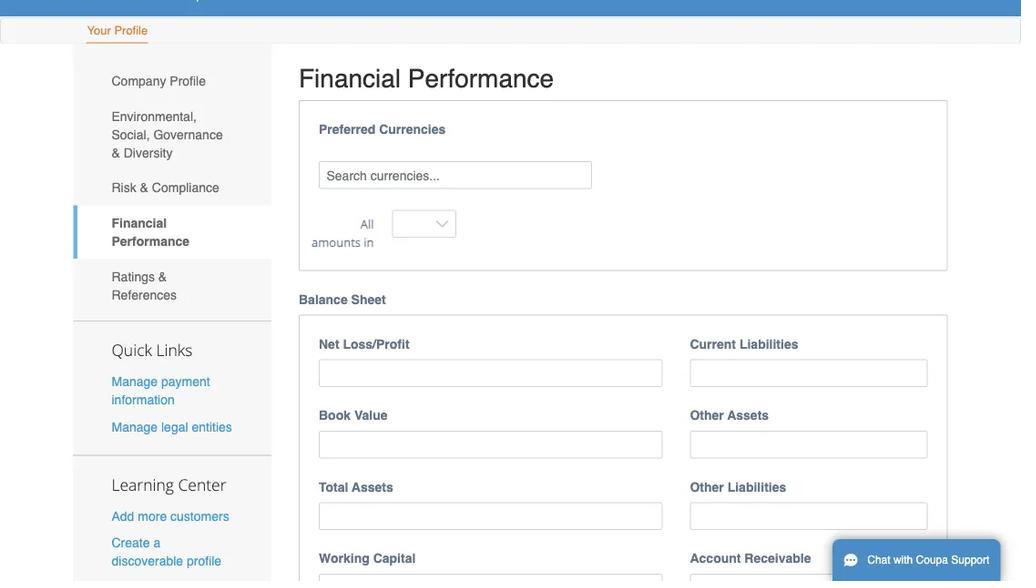 Task type: locate. For each thing, give the bounding box(es) containing it.
with
[[894, 554, 913, 567]]

performance up ratings
[[112, 234, 190, 249]]

ratings & references
[[112, 269, 177, 302]]

performance
[[408, 64, 554, 93], [112, 234, 190, 249]]

discoverable
[[112, 554, 183, 568]]

0 vertical spatial financial performance
[[299, 64, 554, 93]]

& up references
[[158, 269, 167, 284]]

quick
[[112, 340, 152, 361]]

financial
[[299, 64, 401, 93], [112, 216, 167, 230]]

0 horizontal spatial profile
[[114, 24, 148, 37]]

a
[[153, 536, 161, 550]]

2 manage from the top
[[112, 420, 158, 434]]

& down social,
[[112, 145, 120, 160]]

financial performance
[[299, 64, 554, 93], [112, 216, 190, 249]]

& right risk
[[140, 181, 148, 195]]

profile right your
[[114, 24, 148, 37]]

assets up other assets text box
[[727, 408, 769, 423]]

0 vertical spatial manage
[[112, 375, 158, 389]]

1 vertical spatial performance
[[112, 234, 190, 249]]

sheet
[[351, 292, 386, 307]]

1 vertical spatial manage
[[112, 420, 158, 434]]

0 horizontal spatial financial performance
[[112, 216, 190, 249]]

liabilities up "other liabilities" text box
[[728, 480, 787, 494]]

create
[[112, 536, 150, 550]]

0 horizontal spatial financial
[[112, 216, 167, 230]]

account receivable
[[690, 551, 811, 566]]

quick links
[[112, 340, 193, 361]]

assets right total
[[352, 480, 393, 494]]

&
[[112, 145, 120, 160], [140, 181, 148, 195], [158, 269, 167, 284]]

2 horizontal spatial &
[[158, 269, 167, 284]]

Net Loss/Profit text field
[[319, 360, 663, 387]]

Working Capital text field
[[319, 574, 663, 581]]

0 horizontal spatial assets
[[352, 480, 393, 494]]

0 vertical spatial other
[[690, 408, 724, 423]]

1 manage from the top
[[112, 375, 158, 389]]

environmental, social, governance & diversity
[[112, 109, 223, 160]]

net
[[319, 337, 339, 351]]

current liabilities
[[690, 337, 799, 351]]

1 vertical spatial &
[[140, 181, 148, 195]]

financial performance up currencies
[[299, 64, 554, 93]]

total
[[319, 480, 348, 494]]

manage down information
[[112, 420, 158, 434]]

in
[[364, 234, 374, 250]]

assets
[[727, 408, 769, 423], [352, 480, 393, 494]]

& inside environmental, social, governance & diversity
[[112, 145, 120, 160]]

diversity
[[124, 145, 173, 160]]

liabilities up 'current liabilities' text box in the right of the page
[[740, 337, 799, 351]]

financial up preferred
[[299, 64, 401, 93]]

Other Assets text field
[[690, 431, 928, 459]]

0 vertical spatial liabilities
[[740, 337, 799, 351]]

0 vertical spatial &
[[112, 145, 120, 160]]

center
[[178, 474, 226, 495]]

financial down risk
[[112, 216, 167, 230]]

1 vertical spatial assets
[[352, 480, 393, 494]]

your profile
[[87, 24, 148, 37]]

book value
[[319, 408, 388, 423]]

liabilities for other liabilities
[[728, 480, 787, 494]]

amounts
[[312, 234, 361, 250]]

other
[[690, 408, 724, 423], [690, 480, 724, 494]]

0 vertical spatial profile
[[114, 24, 148, 37]]

manage legal entities
[[112, 420, 232, 434]]

1 horizontal spatial performance
[[408, 64, 554, 93]]

performance up currencies
[[408, 64, 554, 93]]

manage up information
[[112, 375, 158, 389]]

1 vertical spatial liabilities
[[728, 480, 787, 494]]

0 horizontal spatial &
[[112, 145, 120, 160]]

financial performance down risk & compliance
[[112, 216, 190, 249]]

profile
[[114, 24, 148, 37], [170, 74, 206, 88]]

capital
[[373, 551, 416, 566]]

add more customers
[[112, 509, 229, 523]]

liabilities
[[740, 337, 799, 351], [728, 480, 787, 494]]

profile up the environmental,
[[170, 74, 206, 88]]

current
[[690, 337, 736, 351]]

0 vertical spatial financial
[[299, 64, 401, 93]]

1 vertical spatial other
[[690, 480, 724, 494]]

links
[[156, 340, 193, 361]]

0 vertical spatial performance
[[408, 64, 554, 93]]

add more customers link
[[112, 509, 229, 523]]

manage payment information
[[112, 375, 210, 407]]

1 horizontal spatial assets
[[727, 408, 769, 423]]

manage for manage payment information
[[112, 375, 158, 389]]

profile for company profile
[[170, 74, 206, 88]]

1 vertical spatial profile
[[170, 74, 206, 88]]

compliance
[[152, 181, 219, 195]]

Current Liabilities text field
[[690, 360, 928, 387]]

other down current
[[690, 408, 724, 423]]

other up account
[[690, 480, 724, 494]]

& for risk
[[140, 181, 148, 195]]

& inside ratings & references
[[158, 269, 167, 284]]

book
[[319, 408, 351, 423]]

manage legal entities link
[[112, 420, 232, 434]]

1 vertical spatial financial
[[112, 216, 167, 230]]

0 horizontal spatial performance
[[112, 234, 190, 249]]

2 other from the top
[[690, 480, 724, 494]]

ratings
[[112, 269, 155, 284]]

2 vertical spatial &
[[158, 269, 167, 284]]

working capital
[[319, 551, 416, 566]]

information
[[112, 393, 175, 407]]

account
[[690, 551, 741, 566]]

1 other from the top
[[690, 408, 724, 423]]

entities
[[192, 420, 232, 434]]

balance
[[299, 292, 348, 307]]

Search currencies... field
[[319, 161, 592, 189]]

learning center
[[112, 474, 226, 495]]

1 horizontal spatial profile
[[170, 74, 206, 88]]

1 horizontal spatial &
[[140, 181, 148, 195]]

0 vertical spatial assets
[[727, 408, 769, 423]]

manage
[[112, 375, 158, 389], [112, 420, 158, 434]]

preferred currencies
[[319, 122, 446, 137]]

manage inside manage payment information
[[112, 375, 158, 389]]

financial inside financial performance
[[112, 216, 167, 230]]

manage payment information link
[[112, 375, 210, 407]]

add
[[112, 509, 134, 523]]

manage for manage legal entities
[[112, 420, 158, 434]]



Task type: describe. For each thing, give the bounding box(es) containing it.
1 horizontal spatial financial performance
[[299, 64, 554, 93]]

coupa
[[916, 554, 948, 567]]

loss/profit
[[343, 337, 410, 351]]

company
[[112, 74, 166, 88]]

balance sheet
[[299, 292, 386, 307]]

other for other liabilities
[[690, 480, 724, 494]]

chat with coupa support
[[868, 554, 990, 567]]

Account Receivable text field
[[690, 574, 928, 581]]

all
[[361, 216, 374, 232]]

customers
[[170, 509, 229, 523]]

value
[[354, 408, 388, 423]]

currencies
[[379, 122, 446, 137]]

environmental,
[[112, 109, 197, 123]]

working
[[319, 551, 370, 566]]

& for ratings
[[158, 269, 167, 284]]

ratings & references link
[[73, 259, 272, 312]]

1 vertical spatial financial performance
[[112, 216, 190, 249]]

learning
[[112, 474, 174, 495]]

1 horizontal spatial financial
[[299, 64, 401, 93]]

your
[[87, 24, 111, 37]]

environmental, social, governance & diversity link
[[73, 99, 272, 170]]

assets for other assets
[[727, 408, 769, 423]]

profile
[[187, 554, 222, 568]]

social,
[[112, 127, 150, 142]]

risk
[[112, 181, 136, 195]]

other for other assets
[[690, 408, 724, 423]]

Book Value text field
[[319, 431, 663, 459]]

references
[[112, 287, 177, 302]]

your profile link
[[86, 20, 149, 43]]

more
[[138, 509, 167, 523]]

profile for your profile
[[114, 24, 148, 37]]

governance
[[153, 127, 223, 142]]

company profile
[[112, 74, 206, 88]]

legal
[[161, 420, 188, 434]]

support
[[952, 554, 990, 567]]

create a discoverable profile link
[[112, 536, 222, 568]]

chat with coupa support button
[[833, 539, 1001, 581]]

other assets
[[690, 408, 769, 423]]

payment
[[161, 375, 210, 389]]

preferred
[[319, 122, 376, 137]]

receivable
[[745, 551, 811, 566]]

assets for total assets
[[352, 480, 393, 494]]

Total Assets text field
[[319, 503, 663, 530]]

all amounts in
[[312, 216, 374, 250]]

company profile link
[[73, 63, 272, 99]]

liabilities for current liabilities
[[740, 337, 799, 351]]

chat
[[868, 554, 891, 567]]

total assets
[[319, 480, 393, 494]]

financial performance link
[[73, 205, 272, 259]]

risk & compliance link
[[73, 170, 272, 205]]

net loss/profit
[[319, 337, 410, 351]]

Other Liabilities text field
[[690, 503, 928, 530]]

risk & compliance
[[112, 181, 219, 195]]

other liabilities
[[690, 480, 787, 494]]

create a discoverable profile
[[112, 536, 222, 568]]



Task type: vqa. For each thing, say whether or not it's contained in the screenshot.
Code "text box" at the top of page
no



